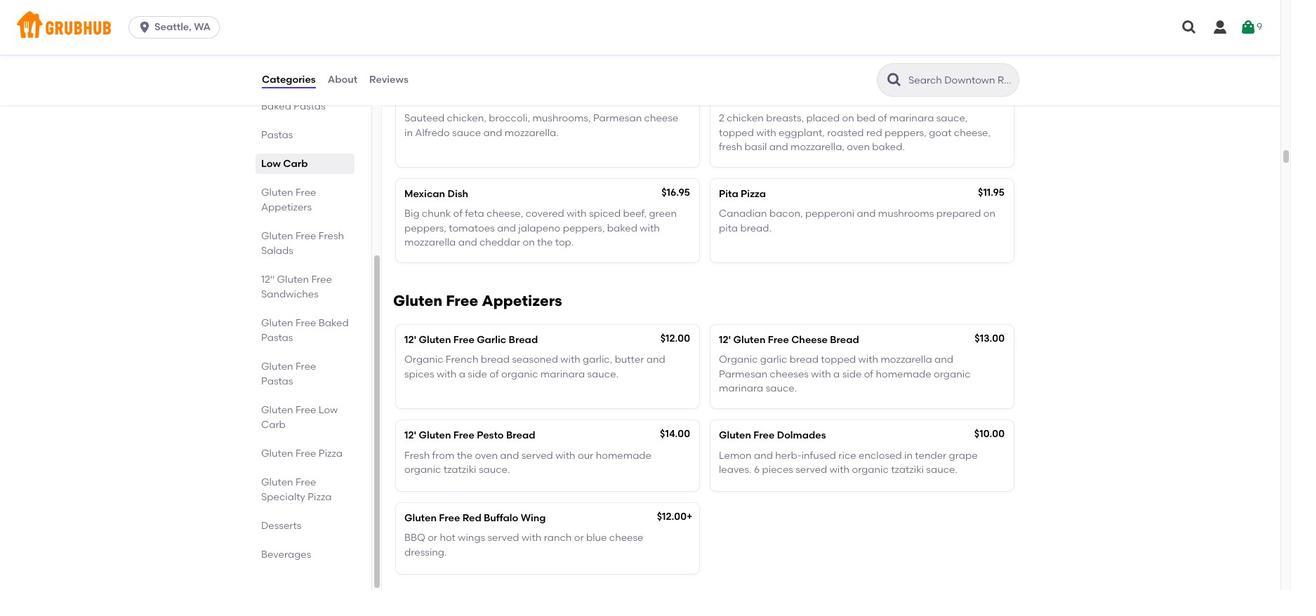 Task type: vqa. For each thing, say whether or not it's contained in the screenshot.


Task type: locate. For each thing, give the bounding box(es) containing it.
parmesan inside "sauteed chicken, broccoli, mushrooms, parmesan cheese in alfredo sauce and mozzarella."
[[594, 113, 642, 125]]

$16.95 down the search downtown romio's pizza and pasta search box
[[977, 91, 1005, 103]]

search icon image
[[887, 72, 903, 89]]

baked down categories
[[261, 100, 291, 112]]

0 vertical spatial $12.00
[[661, 333, 691, 345]]

1 horizontal spatial cheese,
[[792, 44, 828, 56]]

1 vertical spatial baked.
[[873, 141, 906, 153]]

in down sauteed
[[405, 127, 413, 139]]

marinara down the garlic
[[719, 383, 764, 395]]

bread.
[[741, 222, 772, 234]]

bread up 'cheeses' on the right
[[790, 354, 819, 366]]

baked. inside 2 chicken breasts, placed on bed of marinara sauce, topped with eggplant, roasted red peppers, goat cheese, fresh basil and mozzarella, oven baked.
[[873, 141, 906, 153]]

oven inside meat sauce, meatballs, topped with mozzarella cheese and parmesan cheese, oven baked.
[[831, 44, 854, 56]]

1 vertical spatial low
[[319, 405, 338, 417]]

specialty
[[261, 492, 306, 504]]

organic
[[502, 369, 538, 381], [934, 369, 971, 381], [405, 464, 441, 476], [853, 464, 889, 476]]

parmesan inside organic garlic bread topped with mozzarella and parmesan cheeses with a side of homemade organic marinara sauce.
[[719, 369, 768, 381]]

12' gluten free cheese bread
[[719, 335, 860, 346]]

in for tender
[[905, 450, 913, 462]]

pastas
[[294, 100, 326, 112], [261, 129, 293, 141], [261, 332, 293, 344], [261, 376, 293, 388]]

a down french
[[459, 369, 466, 381]]

svg image
[[1241, 19, 1257, 36], [138, 20, 152, 34]]

2 vertical spatial marinara
[[719, 383, 764, 395]]

1 horizontal spatial peppers,
[[563, 222, 605, 234]]

free inside gluten free baked pastas
[[296, 318, 316, 329]]

sauce. down the pesto
[[479, 464, 510, 476]]

parmesan down meatballs,
[[741, 44, 789, 56]]

2 side from the left
[[843, 369, 862, 381]]

homemade inside the fresh from the oven and served with our homemade organic tzatziki sauce.
[[596, 450, 652, 462]]

meat inside meat sauce, meatballs, topped with mozzarella cheese and parmesan cheese, oven baked.
[[719, 30, 744, 42]]

carb up gluten free pizza
[[261, 419, 286, 431]]

garlic
[[477, 335, 507, 346]]

1 meat from the left
[[405, 30, 429, 42]]

12'
[[405, 335, 417, 346], [719, 335, 731, 346], [405, 430, 417, 442]]

0 vertical spatial oven
[[831, 44, 854, 56]]

2 horizontal spatial peppers,
[[885, 127, 927, 139]]

cheese, inside meat sauce, meatballs, topped with mozzarella cheese and parmesan cheese, oven baked.
[[792, 44, 828, 56]]

pizza down gluten free low carb
[[319, 448, 343, 460]]

side for homemade
[[843, 369, 862, 381]]

gluten inside gluten free low carb
[[261, 405, 293, 417]]

blue
[[587, 533, 607, 545]]

organic inside organic french bread seasoned with garlic, butter and spices with a side of organic marinara sauce.
[[405, 354, 444, 366]]

on down jalapeno
[[523, 237, 535, 249]]

jalapeno
[[519, 222, 561, 234]]

0 horizontal spatial svg image
[[1182, 19, 1199, 36]]

categories button
[[261, 55, 317, 105]]

carb
[[283, 158, 308, 170], [261, 419, 286, 431]]

bread for 12' gluten free garlic bread
[[509, 335, 538, 346]]

svg image for 9
[[1241, 19, 1257, 36]]

basil
[[745, 141, 767, 153]]

pastas inside gluten free pastas
[[261, 376, 293, 388]]

1 vertical spatial pizza
[[319, 448, 343, 460]]

oven down roasted
[[848, 141, 870, 153]]

12' for 12' gluten free pesto bread
[[405, 430, 417, 442]]

12" gluten free sandwiches
[[261, 274, 332, 301]]

1 horizontal spatial gluten free appetizers
[[393, 292, 563, 310]]

or
[[428, 533, 438, 545], [575, 533, 584, 545]]

gluten up the sandwiches
[[277, 274, 309, 286]]

2 inside 2 chicken breasts, placed on bed of marinara sauce, topped with eggplant, roasted red peppers, goat cheese, fresh basil and mozzarella, oven baked.
[[719, 113, 725, 125]]

1 horizontal spatial on
[[843, 113, 855, 125]]

1 vertical spatial cheese,
[[955, 127, 991, 139]]

baked.
[[856, 44, 889, 56], [873, 141, 906, 153]]

0 vertical spatial homemade
[[876, 369, 932, 381]]

0 horizontal spatial svg image
[[138, 20, 152, 34]]

1 horizontal spatial baked
[[319, 318, 349, 329]]

2 vertical spatial served
[[488, 533, 520, 545]]

2 left toppings
[[577, 30, 583, 42]]

peppers, down chunk
[[405, 222, 447, 234]]

2 vertical spatial oven
[[475, 450, 498, 462]]

0 horizontal spatial homemade
[[596, 450, 652, 462]]

0 horizontal spatial side
[[468, 369, 488, 381]]

0 horizontal spatial peppers,
[[405, 222, 447, 234]]

gluten
[[261, 187, 293, 199], [261, 230, 293, 242], [277, 274, 309, 286], [393, 292, 443, 310], [261, 318, 293, 329], [419, 335, 451, 346], [734, 335, 766, 346], [261, 361, 293, 373], [261, 405, 293, 417], [419, 430, 451, 442], [719, 430, 752, 442], [261, 448, 293, 460], [261, 477, 293, 489], [405, 513, 437, 525]]

cheese inside meat sauce, mozzarella cheese and 2 toppings of your choice.
[[519, 30, 554, 42]]

2 inside meat sauce, mozzarella cheese and 2 toppings of your choice.
[[577, 30, 583, 42]]

organic up spices
[[405, 354, 444, 366]]

free up the sandwiches
[[312, 274, 332, 286]]

baked. up search icon
[[856, 44, 889, 56]]

1 horizontal spatial side
[[843, 369, 862, 381]]

0 vertical spatial pizza
[[741, 188, 766, 200]]

with inside meat sauce, meatballs, topped with mozzarella cheese and parmesan cheese, oven baked.
[[870, 30, 890, 42]]

hot
[[440, 533, 456, 545]]

free down gluten free baked pastas
[[296, 361, 316, 373]]

pepperoni
[[806, 208, 855, 220]]

topped inside meat sauce, meatballs, topped with mozzarella cheese and parmesan cheese, oven baked.
[[833, 30, 868, 42]]

0 horizontal spatial bread
[[481, 354, 510, 366]]

1 vertical spatial topped
[[719, 127, 755, 139]]

cheese, up cheddar
[[487, 208, 524, 220]]

2 chicken breasts, placed on bed of marinara sauce, topped with eggplant, roasted red peppers, goat cheese, fresh basil and mozzarella, oven baked.
[[719, 113, 991, 153]]

gluten up "from"
[[419, 430, 451, 442]]

gluten up french
[[419, 335, 451, 346]]

peppers, inside 2 chicken breasts, placed on bed of marinara sauce, topped with eggplant, roasted red peppers, goat cheese, fresh basil and mozzarella, oven baked.
[[885, 127, 927, 139]]

fresh inside gluten free fresh salads
[[319, 230, 344, 242]]

on inside 2 chicken breasts, placed on bed of marinara sauce, topped with eggplant, roasted red peppers, goat cheese, fresh basil and mozzarella, oven baked.
[[843, 113, 855, 125]]

fresh up 12" gluten free sandwiches
[[319, 230, 344, 242]]

free inside gluten free appetizers
[[296, 187, 316, 199]]

gluten up 'salads'
[[261, 230, 293, 242]]

sauce. inside organic garlic bread topped with mozzarella and parmesan cheeses with a side of homemade organic marinara sauce.
[[766, 383, 798, 395]]

oven inside 2 chicken breasts, placed on bed of marinara sauce, topped with eggplant, roasted red peppers, goat cheese, fresh basil and mozzarella, oven baked.
[[848, 141, 870, 153]]

0 horizontal spatial the
[[457, 450, 473, 462]]

0 horizontal spatial on
[[523, 237, 535, 249]]

$16.95 left chicken
[[662, 91, 691, 103]]

1 horizontal spatial the
[[538, 237, 553, 249]]

tzatziki down 'tender'
[[892, 464, 925, 476]]

dolmades
[[777, 430, 827, 442]]

oven down the pesto
[[475, 450, 498, 462]]

1 horizontal spatial svg image
[[1241, 19, 1257, 36]]

salads
[[261, 245, 294, 257]]

1 horizontal spatial sauce,
[[746, 30, 778, 42]]

carb down baked pastas
[[283, 158, 308, 170]]

toppings
[[585, 30, 627, 42]]

1 a from the left
[[459, 369, 466, 381]]

pizza
[[741, 188, 766, 200], [319, 448, 343, 460], [308, 492, 332, 504]]

organic inside organic garlic bread topped with mozzarella and parmesan cheeses with a side of homemade organic marinara sauce.
[[934, 369, 971, 381]]

2 horizontal spatial cheese,
[[955, 127, 991, 139]]

9
[[1257, 21, 1263, 33]]

and inside the fresh from the oven and served with our homemade organic tzatziki sauce.
[[500, 450, 519, 462]]

2 vertical spatial pizza
[[308, 492, 332, 504]]

cheese, down meatballs,
[[792, 44, 828, 56]]

and inside organic french bread seasoned with garlic, butter and spices with a side of organic marinara sauce.
[[647, 354, 666, 366]]

beef,
[[624, 208, 647, 220]]

a inside organic garlic bread topped with mozzarella and parmesan cheeses with a side of homemade organic marinara sauce.
[[834, 369, 840, 381]]

with
[[870, 30, 890, 42], [757, 127, 777, 139], [567, 208, 587, 220], [640, 222, 660, 234], [561, 354, 581, 366], [859, 354, 879, 366], [437, 369, 457, 381], [812, 369, 832, 381], [556, 450, 576, 462], [830, 464, 850, 476], [522, 533, 542, 545]]

garlic,
[[583, 354, 613, 366]]

pizza inside gluten free specialty pizza
[[308, 492, 332, 504]]

bbq
[[405, 533, 426, 545]]

2 meat from the left
[[719, 30, 744, 42]]

1 vertical spatial carb
[[261, 419, 286, 431]]

or left blue
[[575, 533, 584, 545]]

1 side from the left
[[468, 369, 488, 381]]

red
[[867, 127, 883, 139]]

meat up choice.
[[405, 30, 429, 42]]

0 horizontal spatial gluten free appetizers
[[261, 187, 316, 214]]

infused
[[802, 450, 837, 462]]

bread for topped
[[790, 354, 819, 366]]

lemon and herb-infused rice enclosed in tender grape leaves. 6 pieces served with organic tzatziki sauce.
[[719, 450, 978, 476]]

1 horizontal spatial bread
[[790, 354, 819, 366]]

0 vertical spatial baked.
[[856, 44, 889, 56]]

1 vertical spatial gluten free appetizers
[[393, 292, 563, 310]]

bread up organic garlic bread topped with mozzarella and parmesan cheeses with a side of homemade organic marinara sauce.
[[831, 335, 860, 346]]

free inside gluten free specialty pizza
[[296, 477, 316, 489]]

1 vertical spatial $12.00
[[657, 512, 687, 524]]

0 horizontal spatial appetizers
[[261, 202, 312, 214]]

a right 'cheeses' on the right
[[834, 369, 840, 381]]

prepared
[[937, 208, 982, 220]]

1 vertical spatial in
[[905, 450, 913, 462]]

0 vertical spatial in
[[405, 127, 413, 139]]

gluten free pizza
[[261, 448, 343, 460]]

1 horizontal spatial homemade
[[876, 369, 932, 381]]

$16.95 for sauteed chicken, broccoli, mushrooms, parmesan cheese in alfredo sauce and mozzarella.
[[662, 91, 691, 103]]

9 button
[[1241, 15, 1263, 40]]

1 vertical spatial baked
[[319, 318, 349, 329]]

gluten up specialty
[[261, 477, 293, 489]]

1 svg image from the left
[[1182, 19, 1199, 36]]

bread
[[481, 354, 510, 366], [790, 354, 819, 366]]

pastas up gluten free low carb
[[261, 376, 293, 388]]

marinara up goat
[[890, 113, 935, 125]]

2 vertical spatial topped
[[821, 354, 857, 366]]

0 horizontal spatial cheese,
[[487, 208, 524, 220]]

in for alfredo
[[405, 127, 413, 139]]

sauce, inside meat sauce, meatballs, topped with mozzarella cheese and parmesan cheese, oven baked.
[[746, 30, 778, 42]]

gluten inside gluten free specialty pizza
[[261, 477, 293, 489]]

gluten inside gluten free appetizers
[[261, 187, 293, 199]]

1 horizontal spatial 2
[[719, 113, 725, 125]]

marinara down the seasoned
[[541, 369, 585, 381]]

free up the garlic
[[768, 335, 790, 346]]

0 vertical spatial on
[[843, 113, 855, 125]]

tzatziki
[[444, 464, 477, 476], [892, 464, 925, 476]]

0 horizontal spatial 2
[[577, 30, 583, 42]]

0 horizontal spatial meat
[[405, 30, 429, 42]]

1 horizontal spatial svg image
[[1213, 19, 1229, 36]]

organic inside organic garlic bread topped with mozzarella and parmesan cheeses with a side of homemade organic marinara sauce.
[[719, 354, 758, 366]]

appetizers
[[261, 202, 312, 214], [482, 292, 563, 310]]

side right 'cheeses' on the right
[[843, 369, 862, 381]]

cheese, right goat
[[955, 127, 991, 139]]

bread up the fresh from the oven and served with our homemade organic tzatziki sauce.
[[506, 430, 536, 442]]

peppers, right the red at the right top of page
[[885, 127, 927, 139]]

served inside the fresh from the oven and served with our homemade organic tzatziki sauce.
[[522, 450, 553, 462]]

Search Downtown Romio's Pizza and Pasta search field
[[908, 74, 1015, 87]]

free up 12" gluten free sandwiches
[[296, 230, 316, 242]]

fresh left "from"
[[405, 450, 430, 462]]

$16.95 up the green
[[662, 187, 691, 199]]

2 horizontal spatial sauce,
[[937, 113, 968, 125]]

peppers, for chicken eggplant parmesan dish
[[885, 127, 927, 139]]

meat up chicken
[[719, 30, 744, 42]]

garlic
[[761, 354, 788, 366]]

2 horizontal spatial on
[[984, 208, 996, 220]]

spiced
[[589, 208, 621, 220]]

topped right meatballs,
[[833, 30, 868, 42]]

green
[[649, 208, 677, 220]]

on up roasted
[[843, 113, 855, 125]]

sauce.
[[588, 369, 619, 381], [766, 383, 798, 395], [479, 464, 510, 476], [927, 464, 958, 476]]

a for spices
[[459, 369, 466, 381]]

$16.95 for 2 chicken breasts, placed on bed of marinara sauce, topped with eggplant, roasted red peppers, goat cheese, fresh basil and mozzarella, oven baked.
[[977, 91, 1005, 103]]

served down buffalo
[[488, 533, 520, 545]]

1 vertical spatial homemade
[[596, 450, 652, 462]]

0 horizontal spatial fresh
[[319, 230, 344, 242]]

organic left the garlic
[[719, 354, 758, 366]]

0 horizontal spatial marinara
[[541, 369, 585, 381]]

gluten down gluten free pastas
[[261, 405, 293, 417]]

in inside "sauteed chicken, broccoli, mushrooms, parmesan cheese in alfredo sauce and mozzarella."
[[405, 127, 413, 139]]

1 horizontal spatial tzatziki
[[892, 464, 925, 476]]

2 tzatziki from the left
[[892, 464, 925, 476]]

meat sauce, mozzarella cheese and 2 toppings of your choice.
[[405, 30, 662, 56]]

1 horizontal spatial marinara
[[719, 383, 764, 395]]

meat sauce, meatballs, topped with mozzarella cheese and parmesan cheese, oven baked.
[[719, 30, 981, 56]]

1 vertical spatial the
[[457, 450, 473, 462]]

mexican dish
[[405, 188, 469, 200]]

cheese, inside big chunk of feta cheese, covered with spiced beef, green peppers, tomatoes and jalapeno peppers, baked with mozzarella and cheddar on the top.
[[487, 208, 524, 220]]

0 horizontal spatial served
[[488, 533, 520, 545]]

0 horizontal spatial in
[[405, 127, 413, 139]]

12' gluten free garlic bread
[[405, 335, 538, 346]]

free
[[296, 187, 316, 199], [296, 230, 316, 242], [312, 274, 332, 286], [446, 292, 479, 310], [296, 318, 316, 329], [454, 335, 475, 346], [768, 335, 790, 346], [296, 361, 316, 373], [296, 405, 316, 417], [454, 430, 475, 442], [754, 430, 775, 442], [296, 448, 316, 460], [296, 477, 316, 489], [439, 513, 460, 525]]

baked. inside meat sauce, meatballs, topped with mozzarella cheese and parmesan cheese, oven baked.
[[856, 44, 889, 56]]

gluten free appetizers down low carb
[[261, 187, 316, 214]]

1 horizontal spatial served
[[522, 450, 553, 462]]

0 vertical spatial topped
[[833, 30, 868, 42]]

free up french
[[454, 335, 475, 346]]

0 horizontal spatial or
[[428, 533, 438, 545]]

and inside 'lemon and herb-infused rice enclosed in tender grape leaves. 6 pieces served with organic tzatziki sauce.'
[[755, 450, 773, 462]]

fresh inside the fresh from the oven and served with our homemade organic tzatziki sauce.
[[405, 450, 430, 462]]

seattle, wa
[[155, 21, 211, 33]]

0 vertical spatial fresh
[[319, 230, 344, 242]]

a inside organic french bread seasoned with garlic, butter and spices with a side of organic marinara sauce.
[[459, 369, 466, 381]]

big chunk of feta cheese, covered with spiced beef, green peppers, tomatoes and jalapeno peppers, baked with mozzarella and cheddar on the top.
[[405, 208, 677, 249]]

1 vertical spatial on
[[984, 208, 996, 220]]

in inside 'lemon and herb-infused rice enclosed in tender grape leaves. 6 pieces served with organic tzatziki sauce.'
[[905, 450, 913, 462]]

0 vertical spatial the
[[538, 237, 553, 249]]

bread down the garlic
[[481, 354, 510, 366]]

bread up the seasoned
[[509, 335, 538, 346]]

$12.00
[[661, 333, 691, 345], [657, 512, 687, 524]]

served left our
[[522, 450, 553, 462]]

the down jalapeno
[[538, 237, 553, 249]]

mozzarella inside meat sauce, mozzarella cheese and 2 toppings of your choice.
[[465, 30, 517, 42]]

side inside organic garlic bread topped with mozzarella and parmesan cheeses with a side of homemade organic marinara sauce.
[[843, 369, 862, 381]]

gluten free low carb
[[261, 405, 338, 431]]

with inside the fresh from the oven and served with our homemade organic tzatziki sauce.
[[556, 450, 576, 462]]

appetizers up the garlic
[[482, 292, 563, 310]]

1 horizontal spatial or
[[575, 533, 584, 545]]

1 bread from the left
[[481, 354, 510, 366]]

gluten down low carb
[[261, 187, 293, 199]]

0 vertical spatial 2
[[577, 30, 583, 42]]

the
[[538, 237, 553, 249], [457, 450, 473, 462]]

of inside big chunk of feta cheese, covered with spiced beef, green peppers, tomatoes and jalapeno peppers, baked with mozzarella and cheddar on the top.
[[454, 208, 463, 220]]

1 horizontal spatial meat
[[719, 30, 744, 42]]

gluten free red buffalo wing
[[405, 513, 546, 525]]

cheese,
[[792, 44, 828, 56], [955, 127, 991, 139], [487, 208, 524, 220]]

2 organic from the left
[[719, 354, 758, 366]]

mushrooms,
[[533, 113, 591, 125]]

the inside big chunk of feta cheese, covered with spiced beef, green peppers, tomatoes and jalapeno peppers, baked with mozzarella and cheddar on the top.
[[538, 237, 553, 249]]

a
[[459, 369, 466, 381], [834, 369, 840, 381]]

organic
[[405, 354, 444, 366], [719, 354, 758, 366]]

served inside the bbq or hot wings served with ranch or blue cheese dressing.
[[488, 533, 520, 545]]

goat
[[930, 127, 952, 139]]

1 horizontal spatial fresh
[[405, 450, 430, 462]]

2 horizontal spatial served
[[796, 464, 828, 476]]

1 horizontal spatial in
[[905, 450, 913, 462]]

2
[[577, 30, 583, 42], [719, 113, 725, 125]]

and inside canadian bacon, pepperoni and mushrooms prepared on pita bread.
[[857, 208, 876, 220]]

homemade
[[876, 369, 932, 381], [596, 450, 652, 462]]

free down low carb
[[296, 187, 316, 199]]

0 vertical spatial marinara
[[890, 113, 935, 125]]

free inside gluten free fresh salads
[[296, 230, 316, 242]]

the down 12' gluten free pesto bread at the left
[[457, 450, 473, 462]]

0 vertical spatial appetizers
[[261, 202, 312, 214]]

0 vertical spatial baked
[[261, 100, 291, 112]]

meat sauce, mozzarella cheese and 2 toppings of your choice. button
[[396, 1, 700, 72]]

pizza up canadian
[[741, 188, 766, 200]]

1 horizontal spatial low
[[319, 405, 338, 417]]

gluten free specialty pizza
[[261, 477, 332, 504]]

tzatziki inside the fresh from the oven and served with our homemade organic tzatziki sauce.
[[444, 464, 477, 476]]

1 horizontal spatial appetizers
[[482, 292, 563, 310]]

seattle,
[[155, 21, 192, 33]]

oven
[[831, 44, 854, 56], [848, 141, 870, 153], [475, 450, 498, 462]]

1 horizontal spatial organic
[[719, 354, 758, 366]]

cheeses
[[770, 369, 809, 381]]

0 horizontal spatial organic
[[405, 354, 444, 366]]

wings
[[458, 533, 486, 545]]

side inside organic french bread seasoned with garlic, butter and spices with a side of organic marinara sauce.
[[468, 369, 488, 381]]

2 bread from the left
[[790, 354, 819, 366]]

on down $11.95
[[984, 208, 996, 220]]

tomatoes
[[449, 222, 495, 234]]

meat
[[405, 30, 429, 42], [719, 30, 744, 42]]

gluten up bbq
[[405, 513, 437, 525]]

0 horizontal spatial a
[[459, 369, 466, 381]]

gluten down the sandwiches
[[261, 318, 293, 329]]

1 horizontal spatial a
[[834, 369, 840, 381]]

tzatziki down "from"
[[444, 464, 477, 476]]

1 organic from the left
[[405, 354, 444, 366]]

gluten free appetizers up 12' gluten free garlic bread
[[393, 292, 563, 310]]

chicken
[[719, 93, 759, 105]]

1 vertical spatial appetizers
[[482, 292, 563, 310]]

sauce, inside meat sauce, mozzarella cheese and 2 toppings of your choice.
[[432, 30, 463, 42]]

free up the 6
[[754, 430, 775, 442]]

0 vertical spatial cheese,
[[792, 44, 828, 56]]

sauteed
[[405, 113, 445, 125]]

0 vertical spatial gluten free appetizers
[[261, 187, 316, 214]]

bread inside organic garlic bread topped with mozzarella and parmesan cheeses with a side of homemade organic marinara sauce.
[[790, 354, 819, 366]]

about button
[[327, 55, 358, 105]]

0 vertical spatial low
[[261, 158, 281, 170]]

peppers, up top.
[[563, 222, 605, 234]]

sauce. down 'tender'
[[927, 464, 958, 476]]

parmesan right the mushrooms,
[[594, 113, 642, 125]]

side
[[468, 369, 488, 381], [843, 369, 862, 381]]

free down the sandwiches
[[296, 318, 316, 329]]

feta
[[465, 208, 485, 220]]

served down infused
[[796, 464, 828, 476]]

0 horizontal spatial sauce,
[[432, 30, 463, 42]]

topped up "fresh"
[[719, 127, 755, 139]]

of inside organic garlic bread topped with mozzarella and parmesan cheeses with a side of homemade organic marinara sauce.
[[865, 369, 874, 381]]

1 or from the left
[[428, 533, 438, 545]]

sauce. down 'cheeses' on the right
[[766, 383, 798, 395]]

1 tzatziki from the left
[[444, 464, 477, 476]]

main navigation navigation
[[0, 0, 1281, 55]]

broccoli,
[[489, 113, 530, 125]]

baked down 12" gluten free sandwiches
[[319, 318, 349, 329]]

1 vertical spatial 2
[[719, 113, 725, 125]]

svg image inside 9 button
[[1241, 19, 1257, 36]]

gluten inside 12" gluten free sandwiches
[[277, 274, 309, 286]]

gluten up lemon
[[719, 430, 752, 442]]

2 a from the left
[[834, 369, 840, 381]]

side for organic
[[468, 369, 488, 381]]

svg image inside seattle, wa button
[[138, 20, 152, 34]]

1 vertical spatial served
[[796, 464, 828, 476]]

of inside organic french bread seasoned with garlic, butter and spices with a side of organic marinara sauce.
[[490, 369, 499, 381]]

baked
[[261, 100, 291, 112], [319, 318, 349, 329]]

cheese, inside 2 chicken breasts, placed on bed of marinara sauce, topped with eggplant, roasted red peppers, goat cheese, fresh basil and mozzarella, oven baked.
[[955, 127, 991, 139]]

sauce. down garlic,
[[588, 369, 619, 381]]

appetizers up gluten free fresh salads
[[261, 202, 312, 214]]

baked. down the red at the right top of page
[[873, 141, 906, 153]]

or left "hot"
[[428, 533, 438, 545]]

baked
[[608, 222, 638, 234]]

1 vertical spatial marinara
[[541, 369, 585, 381]]

with inside 2 chicken breasts, placed on bed of marinara sauce, topped with eggplant, roasted red peppers, goat cheese, fresh basil and mozzarella, oven baked.
[[757, 127, 777, 139]]

svg image
[[1182, 19, 1199, 36], [1213, 19, 1229, 36]]

bread inside organic french bread seasoned with garlic, butter and spices with a side of organic marinara sauce.
[[481, 354, 510, 366]]

1 vertical spatial fresh
[[405, 450, 430, 462]]

meat inside meat sauce, mozzarella cheese and 2 toppings of your choice.
[[405, 30, 429, 42]]

1 vertical spatial oven
[[848, 141, 870, 153]]

pizza right specialty
[[308, 492, 332, 504]]

parmesan inside meat sauce, meatballs, topped with mozzarella cheese and parmesan cheese, oven baked.
[[741, 44, 789, 56]]

oven up the chicken eggplant parmesan dish on the top right of the page
[[831, 44, 854, 56]]

0 horizontal spatial baked
[[261, 100, 291, 112]]

2 left chicken
[[719, 113, 725, 125]]

2 horizontal spatial marinara
[[890, 113, 935, 125]]

0 vertical spatial served
[[522, 450, 553, 462]]

2 vertical spatial cheese,
[[487, 208, 524, 220]]

and inside 2 chicken breasts, placed on bed of marinara sauce, topped with eggplant, roasted red peppers, goat cheese, fresh basil and mozzarella, oven baked.
[[770, 141, 789, 153]]

low up gluten free pizza
[[319, 405, 338, 417]]

free inside 12" gluten free sandwiches
[[312, 274, 332, 286]]

and
[[556, 30, 575, 42], [719, 44, 738, 56], [484, 127, 503, 139], [770, 141, 789, 153], [857, 208, 876, 220], [497, 222, 516, 234], [459, 237, 477, 249], [647, 354, 666, 366], [935, 354, 954, 366], [500, 450, 519, 462], [755, 450, 773, 462]]

2 vertical spatial on
[[523, 237, 535, 249]]

in left 'tender'
[[905, 450, 913, 462]]

svg image for seattle, wa
[[138, 20, 152, 34]]

sauce, left meatballs,
[[746, 30, 778, 42]]

0 horizontal spatial tzatziki
[[444, 464, 477, 476]]

free up specialty
[[296, 477, 316, 489]]



Task type: describe. For each thing, give the bounding box(es) containing it.
big
[[405, 208, 420, 220]]

topped for meatballs,
[[833, 30, 868, 42]]

2 svg image from the left
[[1213, 19, 1229, 36]]

sauce. inside the fresh from the oven and served with our homemade organic tzatziki sauce.
[[479, 464, 510, 476]]

gluten free fresh salads
[[261, 230, 344, 257]]

breasts,
[[767, 113, 804, 125]]

seasoned
[[512, 354, 558, 366]]

$12.00 +
[[657, 512, 693, 524]]

fresh
[[719, 141, 743, 153]]

$11.95
[[979, 187, 1005, 199]]

mozzarella inside meat sauce, meatballs, topped with mozzarella cheese and parmesan cheese, oven baked.
[[893, 30, 944, 42]]

herb-
[[776, 450, 802, 462]]

appetizers inside gluten free appetizers
[[261, 202, 312, 214]]

free up 12' gluten free garlic bread
[[446, 292, 479, 310]]

gluten up the garlic
[[734, 335, 766, 346]]

with inside 'lemon and herb-infused rice enclosed in tender grape leaves. 6 pieces served with organic tzatziki sauce.'
[[830, 464, 850, 476]]

mozzarella.
[[505, 127, 559, 139]]

cheddar
[[480, 237, 521, 249]]

mozzarella inside organic garlic bread topped with mozzarella and parmesan cheeses with a side of homemade organic marinara sauce.
[[881, 354, 933, 366]]

gluten free dolmades
[[719, 430, 827, 442]]

gluten up 12' gluten free garlic bread
[[393, 292, 443, 310]]

bread for 12' gluten free pesto bread
[[506, 430, 536, 442]]

meat for meat sauce, mozzarella cheese and 2 toppings of your choice.
[[405, 30, 429, 42]]

$13.00
[[975, 333, 1005, 345]]

bread for seasoned
[[481, 354, 510, 366]]

cheese inside the bbq or hot wings served with ranch or blue cheese dressing.
[[610, 533, 644, 545]]

free up "hot"
[[439, 513, 460, 525]]

$10.00
[[975, 429, 1005, 441]]

bbq or hot wings served with ranch or blue cheese dressing.
[[405, 533, 644, 559]]

$16.95 for big chunk of feta cheese, covered with spiced beef, green peppers, tomatoes and jalapeno peppers, baked with mozzarella and cheddar on the top.
[[662, 187, 691, 199]]

canadian
[[719, 208, 768, 220]]

and inside organic garlic bread topped with mozzarella and parmesan cheeses with a side of homemade organic marinara sauce.
[[935, 354, 954, 366]]

6
[[754, 464, 760, 476]]

free left the pesto
[[454, 430, 475, 442]]

our
[[578, 450, 594, 462]]

chef
[[405, 93, 428, 105]]

sauce, for mozzarella
[[432, 30, 463, 42]]

free inside gluten free low carb
[[296, 405, 316, 417]]

your
[[641, 30, 662, 42]]

sandwiches
[[261, 289, 319, 301]]

pastas up low carb
[[261, 129, 293, 141]]

fresh from the oven and served with our homemade organic tzatziki sauce.
[[405, 450, 652, 476]]

grape
[[950, 450, 978, 462]]

organic inside the fresh from the oven and served with our homemade organic tzatziki sauce.
[[405, 464, 441, 476]]

$12.00 for $12.00
[[661, 333, 691, 345]]

reviews
[[370, 74, 409, 86]]

red
[[463, 513, 482, 525]]

french
[[446, 354, 479, 366]]

parmesan up placed
[[808, 93, 857, 105]]

wa
[[194, 21, 211, 33]]

enclosed
[[859, 450, 903, 462]]

canadian bacon, pepperoni and mushrooms prepared on pita bread.
[[719, 208, 996, 234]]

organic inside organic french bread seasoned with garlic, butter and spices with a side of organic marinara sauce.
[[502, 369, 538, 381]]

gluten up gluten free specialty pizza
[[261, 448, 293, 460]]

tender
[[916, 450, 947, 462]]

topped for bread
[[821, 354, 857, 366]]

chicken
[[727, 113, 764, 125]]

seattle, wa button
[[129, 16, 225, 39]]

organic for organic french bread seasoned with garlic, butter and spices with a side of organic marinara sauce.
[[405, 354, 444, 366]]

a for cheeses
[[834, 369, 840, 381]]

topped inside 2 chicken breasts, placed on bed of marinara sauce, topped with eggplant, roasted red peppers, goat cheese, fresh basil and mozzarella, oven baked.
[[719, 127, 755, 139]]

spices
[[405, 369, 435, 381]]

pesto
[[477, 430, 504, 442]]

tzatziki inside 'lemon and herb-infused rice enclosed in tender grape leaves. 6 pieces served with organic tzatziki sauce.'
[[892, 464, 925, 476]]

gluten inside gluten free fresh salads
[[261, 230, 293, 242]]

low inside gluten free low carb
[[319, 405, 338, 417]]

pita
[[719, 188, 739, 200]]

eggplant
[[761, 93, 806, 105]]

12' gluten free pesto bread
[[405, 430, 536, 442]]

on inside canadian bacon, pepperoni and mushrooms prepared on pita bread.
[[984, 208, 996, 220]]

ranch
[[544, 533, 572, 545]]

dish up feta
[[448, 188, 469, 200]]

leaves.
[[719, 464, 752, 476]]

0 vertical spatial carb
[[283, 158, 308, 170]]

sauteed chicken, broccoli, mushrooms, parmesan cheese in alfredo sauce and mozzarella.
[[405, 113, 679, 139]]

pastas inside gluten free baked pastas
[[261, 332, 293, 344]]

wing
[[521, 513, 546, 525]]

of inside 2 chicken breasts, placed on bed of marinara sauce, topped with eggplant, roasted red peppers, goat cheese, fresh basil and mozzarella, oven baked.
[[878, 113, 888, 125]]

sauce
[[453, 127, 481, 139]]

free inside gluten free pastas
[[296, 361, 316, 373]]

mozzarella inside big chunk of feta cheese, covered with spiced beef, green peppers, tomatoes and jalapeno peppers, baked with mozzarella and cheddar on the top.
[[405, 237, 456, 249]]

sauce, inside 2 chicken breasts, placed on bed of marinara sauce, topped with eggplant, roasted red peppers, goat cheese, fresh basil and mozzarella, oven baked.
[[937, 113, 968, 125]]

dish up bed
[[859, 93, 880, 105]]

of inside meat sauce, mozzarella cheese and 2 toppings of your choice.
[[630, 30, 639, 42]]

organic for organic garlic bread topped with mozzarella and parmesan cheeses with a side of homemade organic marinara sauce.
[[719, 354, 758, 366]]

served inside 'lemon and herb-infused rice enclosed in tender grape leaves. 6 pieces served with organic tzatziki sauce.'
[[796, 464, 828, 476]]

and inside meat sauce, meatballs, topped with mozzarella cheese and parmesan cheese, oven baked.
[[719, 44, 738, 56]]

marinara inside 2 chicken breasts, placed on bed of marinara sauce, topped with eggplant, roasted red peppers, goat cheese, fresh basil and mozzarella, oven baked.
[[890, 113, 935, 125]]

categories
[[262, 74, 316, 86]]

organic inside 'lemon and herb-infused rice enclosed in tender grape leaves. 6 pieces served with organic tzatziki sauce.'
[[853, 464, 889, 476]]

dish up "chicken,"
[[469, 93, 490, 105]]

on inside big chunk of feta cheese, covered with spiced beef, green peppers, tomatoes and jalapeno peppers, baked with mozzarella and cheddar on the top.
[[523, 237, 535, 249]]

butter
[[615, 354, 645, 366]]

2 or from the left
[[575, 533, 584, 545]]

rice
[[839, 450, 857, 462]]

cheese
[[792, 335, 828, 346]]

free down gluten free low carb
[[296, 448, 316, 460]]

and inside "sauteed chicken, broccoli, mushrooms, parmesan cheese in alfredo sauce and mozzarella."
[[484, 127, 503, 139]]

and inside meat sauce, mozzarella cheese and 2 toppings of your choice.
[[556, 30, 575, 42]]

gluten inside gluten free baked pastas
[[261, 318, 293, 329]]

chunk
[[422, 208, 451, 220]]

from
[[432, 450, 455, 462]]

gluten inside gluten free pastas
[[261, 361, 293, 373]]

sauce. inside organic french bread seasoned with garlic, butter and spices with a side of organic marinara sauce.
[[588, 369, 619, 381]]

+
[[687, 512, 693, 524]]

mexican
[[405, 188, 446, 200]]

organic garlic bread topped with mozzarella and parmesan cheeses with a side of homemade organic marinara sauce.
[[719, 354, 971, 395]]

special
[[430, 93, 466, 105]]

$12.00 for $12.00 +
[[657, 512, 687, 524]]

mozzarella,
[[791, 141, 845, 153]]

pieces
[[763, 464, 794, 476]]

eggplant,
[[779, 127, 825, 139]]

reviews button
[[369, 55, 409, 105]]

12' for 12' gluten free garlic bread
[[405, 335, 417, 346]]

marinara inside organic garlic bread topped with mozzarella and parmesan cheeses with a side of homemade organic marinara sauce.
[[719, 383, 764, 395]]

sauce. inside 'lemon and herb-infused rice enclosed in tender grape leaves. 6 pieces served with organic tzatziki sauce.'
[[927, 464, 958, 476]]

cheese inside "sauteed chicken, broccoli, mushrooms, parmesan cheese in alfredo sauce and mozzarella."
[[645, 113, 679, 125]]

bacon,
[[770, 208, 803, 220]]

bed
[[857, 113, 876, 125]]

oven inside the fresh from the oven and served with our homemade organic tzatziki sauce.
[[475, 450, 498, 462]]

baked inside gluten free baked pastas
[[319, 318, 349, 329]]

the inside the fresh from the oven and served with our homemade organic tzatziki sauce.
[[457, 450, 473, 462]]

gluten free baked pastas
[[261, 318, 349, 344]]

low carb
[[261, 158, 308, 170]]

baked pastas
[[261, 100, 326, 112]]

pastas down categories
[[294, 100, 326, 112]]

pita
[[719, 222, 738, 234]]

dressing.
[[405, 547, 447, 559]]

meatballs,
[[780, 30, 830, 42]]

with inside the bbq or hot wings served with ranch or blue cheese dressing.
[[522, 533, 542, 545]]

carb inside gluten free low carb
[[261, 419, 286, 431]]

mushrooms
[[879, 208, 935, 220]]

0 horizontal spatial low
[[261, 158, 281, 170]]

chicken,
[[447, 113, 487, 125]]

meat for meat sauce, meatballs, topped with mozzarella cheese and parmesan cheese, oven baked.
[[719, 30, 744, 42]]

covered
[[526, 208, 565, 220]]

$14.00
[[660, 429, 691, 441]]

sauce, for meatballs,
[[746, 30, 778, 42]]

peppers, for mexican dish
[[563, 222, 605, 234]]

desserts
[[261, 521, 302, 533]]

marinara inside organic french bread seasoned with garlic, butter and spices with a side of organic marinara sauce.
[[541, 369, 585, 381]]

cheese inside meat sauce, meatballs, topped with mozzarella cheese and parmesan cheese, oven baked.
[[946, 30, 981, 42]]

bread for 12' gluten free cheese bread
[[831, 335, 860, 346]]

homemade inside organic garlic bread topped with mozzarella and parmesan cheeses with a side of homemade organic marinara sauce.
[[876, 369, 932, 381]]

roasted
[[828, 127, 865, 139]]

choice.
[[405, 44, 439, 56]]

chicken eggplant parmesan dish
[[719, 93, 880, 105]]

12' for 12' gluten free cheese bread
[[719, 335, 731, 346]]



